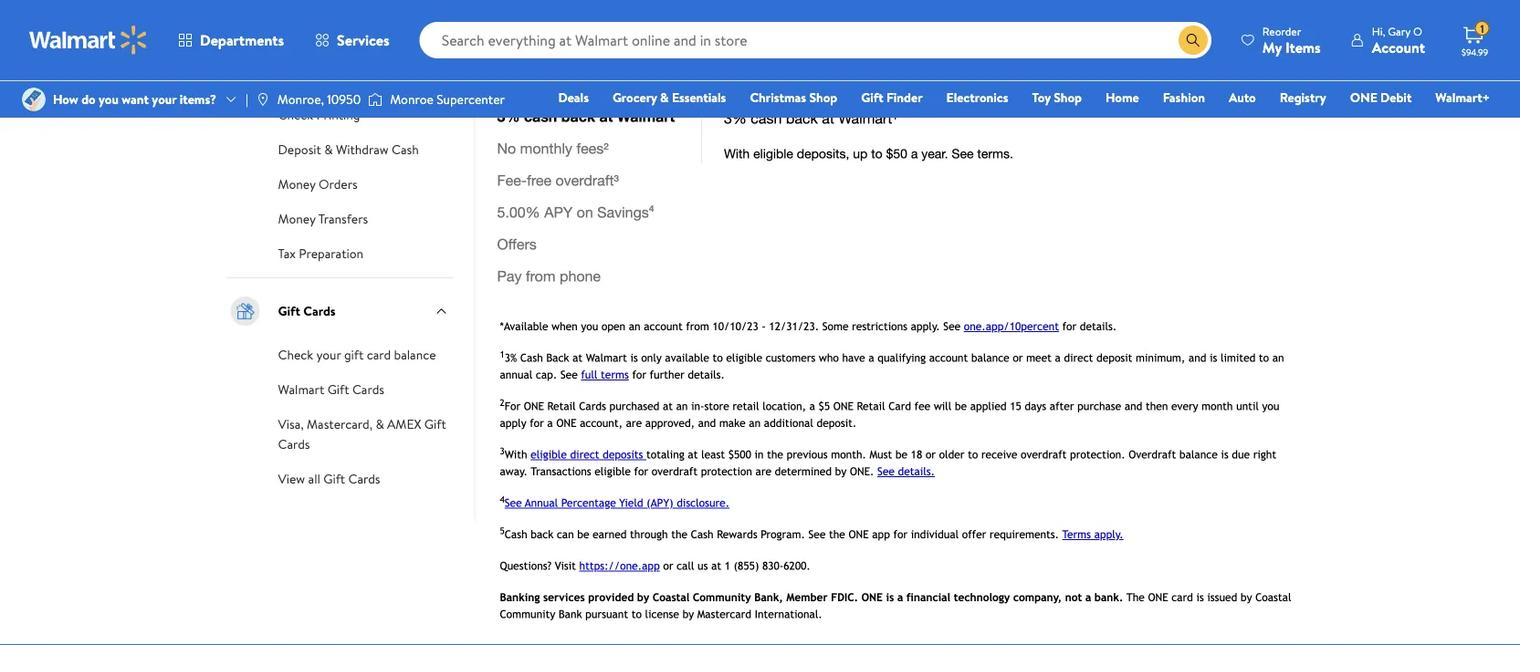 Task type: describe. For each thing, give the bounding box(es) containing it.
search icon image
[[1186, 33, 1201, 47]]

withdraw
[[336, 141, 389, 158]]

debit
[[1381, 89, 1412, 106]]

payment
[[298, 36, 347, 54]]

bill payment
[[278, 36, 347, 54]]

check for check printing
[[278, 106, 313, 124]]

electronics
[[947, 89, 1009, 106]]

gift up mastercard,
[[328, 381, 349, 399]]

deposit & withdraw cash
[[278, 141, 419, 158]]

gift cards
[[278, 302, 336, 320]]

reorder
[[1263, 23, 1302, 39]]

1 horizontal spatial your
[[316, 346, 341, 364]]

gift right all
[[324, 470, 345, 488]]

check cashing
[[278, 71, 360, 89]]

fashion
[[1163, 89, 1206, 106]]

preparation
[[299, 245, 364, 262]]

essentials
[[672, 89, 726, 106]]

all
[[308, 470, 320, 488]]

 image for monroe supercenter
[[368, 90, 383, 109]]

tax preparation link
[[278, 243, 364, 263]]

|
[[246, 90, 248, 108]]

services
[[337, 30, 390, 50]]

grocery
[[613, 89, 657, 106]]

hi,
[[1373, 23, 1386, 39]]

how do you want your items?
[[53, 90, 216, 108]]

grocery & essentials
[[613, 89, 726, 106]]

card
[[367, 346, 391, 364]]

cash
[[392, 141, 419, 158]]

view all gift cards
[[278, 470, 380, 488]]

walmart gift cards
[[278, 381, 385, 399]]

cards down visa, mastercard, & amex gift cards
[[348, 470, 380, 488]]

Search search field
[[420, 22, 1212, 58]]

cards down card
[[353, 381, 385, 399]]

money for money transfers
[[278, 210, 316, 228]]

$94.99
[[1462, 46, 1489, 58]]

home
[[1106, 89, 1140, 106]]

hi, gary o account
[[1373, 23, 1426, 57]]

deals
[[559, 89, 589, 106]]

cashing
[[316, 71, 360, 89]]

reorder my items
[[1263, 23, 1321, 57]]

view all gift cards link
[[278, 468, 380, 489]]

tax preparation
[[278, 245, 364, 262]]

printing
[[316, 106, 360, 124]]

check printing link
[[278, 104, 360, 124]]

walmart image
[[29, 26, 148, 55]]

walmart gift cards link
[[278, 379, 385, 399]]

bill payment link
[[278, 35, 347, 55]]

check your gift card balance link
[[278, 344, 436, 364]]

check cashing link
[[278, 69, 360, 89]]

one debit link
[[1342, 88, 1421, 107]]

do
[[81, 90, 96, 108]]

money orders
[[278, 175, 358, 193]]

walmart
[[278, 381, 325, 399]]

departments
[[200, 30, 284, 50]]

walmart+ link
[[1428, 88, 1499, 107]]

toy shop
[[1033, 89, 1082, 106]]

home link
[[1098, 88, 1148, 107]]

walmart+
[[1436, 89, 1491, 106]]

gary
[[1389, 23, 1411, 39]]

 image for how do you want your items?
[[22, 88, 46, 111]]

transfers
[[318, 210, 368, 228]]

monroe,
[[278, 90, 324, 108]]

one debit
[[1351, 89, 1412, 106]]

10950
[[327, 90, 361, 108]]

cards inside visa, mastercard, & amex gift cards
[[278, 436, 310, 453]]

shop for toy shop
[[1054, 89, 1082, 106]]

one
[[1351, 89, 1378, 106]]

registry link
[[1272, 88, 1335, 107]]

deals link
[[550, 88, 597, 107]]

christmas
[[750, 89, 807, 106]]

tax
[[278, 245, 296, 262]]

money transfers link
[[278, 208, 368, 228]]



Task type: vqa. For each thing, say whether or not it's contained in the screenshot.
2-day shipping
no



Task type: locate. For each thing, give the bounding box(es) containing it.
electronics link
[[939, 88, 1017, 107]]

my
[[1263, 37, 1282, 57]]

cards down visa,
[[278, 436, 310, 453]]

balance
[[394, 346, 436, 364]]

1 check from the top
[[278, 71, 313, 89]]

1 vertical spatial money
[[278, 210, 316, 228]]

0 horizontal spatial &
[[324, 141, 333, 158]]

check your gift card balance
[[278, 346, 436, 364]]

christmas shop
[[750, 89, 838, 106]]

items
[[1286, 37, 1321, 57]]

check
[[278, 71, 313, 89], [278, 106, 313, 124], [278, 346, 313, 364]]

money
[[278, 175, 316, 193], [278, 210, 316, 228]]

visa, mastercard, & amex gift cards link
[[278, 414, 446, 454]]

gift inside visa, mastercard, & amex gift cards
[[425, 415, 446, 433]]

deposit
[[278, 141, 321, 158]]

& right 'grocery'
[[660, 89, 669, 106]]

auto link
[[1221, 88, 1265, 107]]

2 vertical spatial check
[[278, 346, 313, 364]]

& for deposit
[[324, 141, 333, 158]]

christmas shop link
[[742, 88, 846, 107]]

gift finder link
[[853, 88, 931, 107]]

cards
[[304, 302, 336, 320], [353, 381, 385, 399], [278, 436, 310, 453], [348, 470, 380, 488]]

gift right amex
[[425, 415, 446, 433]]

money for money orders
[[278, 175, 316, 193]]

your
[[152, 90, 177, 108], [316, 346, 341, 364]]

1 horizontal spatial shop
[[1054, 89, 1082, 106]]

amex
[[387, 415, 422, 433]]

check inside check cashing link
[[278, 71, 313, 89]]

money transfers
[[278, 210, 368, 228]]

& inside visa, mastercard, & amex gift cards
[[376, 415, 384, 433]]

0 horizontal spatial shop
[[810, 89, 838, 106]]

gift
[[861, 89, 884, 106], [278, 302, 300, 320], [328, 381, 349, 399], [425, 415, 446, 433], [324, 470, 345, 488]]

visa,
[[278, 415, 304, 433]]

registry
[[1280, 89, 1327, 106]]

0 horizontal spatial  image
[[22, 88, 46, 111]]

toy
[[1033, 89, 1051, 106]]

0 horizontal spatial your
[[152, 90, 177, 108]]

 image right | on the left top of page
[[256, 92, 270, 107]]

& for grocery
[[660, 89, 669, 106]]

visa, mastercard, & amex gift cards
[[278, 415, 446, 453]]

&
[[660, 89, 669, 106], [324, 141, 333, 158], [376, 415, 384, 433]]

grocery & essentials link
[[605, 88, 735, 107]]

& left amex
[[376, 415, 384, 433]]

0 vertical spatial your
[[152, 90, 177, 108]]

 image for monroe, 10950
[[256, 92, 270, 107]]

check up deposit
[[278, 106, 313, 124]]

2 horizontal spatial  image
[[368, 90, 383, 109]]

2 vertical spatial &
[[376, 415, 384, 433]]

1 vertical spatial &
[[324, 141, 333, 158]]

gift right gift cards icon
[[278, 302, 300, 320]]

gift
[[344, 346, 364, 364]]

o
[[1414, 23, 1423, 39]]

2 horizontal spatial &
[[660, 89, 669, 106]]

money orders link
[[278, 173, 358, 194]]

2 check from the top
[[278, 106, 313, 124]]

0 vertical spatial &
[[660, 89, 669, 106]]

0 vertical spatial money
[[278, 175, 316, 193]]

orders
[[319, 175, 358, 193]]

money up tax
[[278, 210, 316, 228]]

account
[[1373, 37, 1426, 57]]

check inside the check printing link
[[278, 106, 313, 124]]

departments button
[[163, 18, 300, 62]]

1 horizontal spatial &
[[376, 415, 384, 433]]

2 money from the top
[[278, 210, 316, 228]]

your right want
[[152, 90, 177, 108]]

shop right toy at the right of page
[[1054, 89, 1082, 106]]

you
[[99, 90, 119, 108]]

monroe
[[390, 90, 434, 108]]

& inside "link"
[[660, 89, 669, 106]]

check for check your gift card balance
[[278, 346, 313, 364]]

supercenter
[[437, 90, 505, 108]]

services button
[[300, 18, 405, 62]]

check for check cashing
[[278, 71, 313, 89]]

 image right '10950'
[[368, 90, 383, 109]]

 image left how on the top left
[[22, 88, 46, 111]]

shop for christmas shop
[[810, 89, 838, 106]]

 image
[[22, 88, 46, 111], [368, 90, 383, 109], [256, 92, 270, 107]]

check up monroe,
[[278, 71, 313, 89]]

1 shop from the left
[[810, 89, 838, 106]]

1 horizontal spatial  image
[[256, 92, 270, 107]]

gift finder
[[861, 89, 923, 106]]

1 vertical spatial your
[[316, 346, 341, 364]]

check up walmart
[[278, 346, 313, 364]]

bill
[[278, 36, 295, 54]]

1 vertical spatial check
[[278, 106, 313, 124]]

gift left 'finder'
[[861, 89, 884, 106]]

items?
[[180, 90, 216, 108]]

2 shop from the left
[[1054, 89, 1082, 106]]

fashion link
[[1155, 88, 1214, 107]]

how
[[53, 90, 78, 108]]

cards up check your gift card balance link on the left bottom of page
[[304, 302, 336, 320]]

view
[[278, 470, 305, 488]]

monroe, 10950
[[278, 90, 361, 108]]

want
[[122, 90, 149, 108]]

mastercard,
[[307, 415, 373, 433]]

finder
[[887, 89, 923, 106]]

gift cards image
[[227, 293, 264, 330]]

1 money from the top
[[278, 175, 316, 193]]

money down deposit
[[278, 175, 316, 193]]

1
[[1481, 21, 1485, 36]]

Walmart Site-Wide search field
[[420, 22, 1212, 58]]

check inside check your gift card balance link
[[278, 346, 313, 364]]

auto
[[1229, 89, 1257, 106]]

shop right christmas
[[810, 89, 838, 106]]

& right deposit
[[324, 141, 333, 158]]

your left gift
[[316, 346, 341, 364]]

monroe supercenter
[[390, 90, 505, 108]]

3 check from the top
[[278, 346, 313, 364]]

check printing
[[278, 106, 360, 124]]

0 vertical spatial check
[[278, 71, 313, 89]]

deposit & withdraw cash link
[[278, 139, 419, 159]]

toy shop link
[[1024, 88, 1090, 107]]



